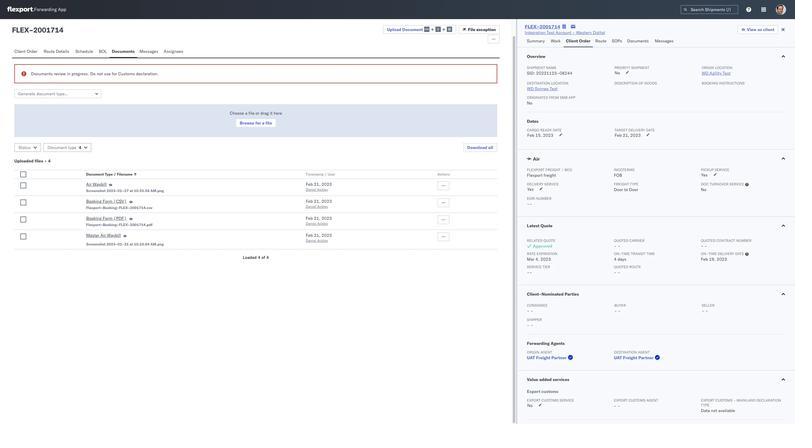 Task type: vqa. For each thing, say whether or not it's contained in the screenshot.
"Shipment Name Sid: 20221123-08244"
yes



Task type: describe. For each thing, give the bounding box(es) containing it.
client for left the client order button
[[14, 49, 26, 54]]

booking form (pdf) link
[[86, 216, 127, 223]]

agent for destination agent
[[639, 350, 650, 355]]

daniel for booking form (pdf)
[[306, 222, 317, 226]]

route
[[630, 265, 642, 269]]

pickup
[[702, 168, 714, 172]]

2 door from the left
[[630, 187, 639, 193]]

exception
[[477, 27, 496, 32]]

daniel for booking form (csv)
[[306, 204, 317, 209]]

documents for documents review in progress. do not use for customs declaration.
[[31, 71, 53, 77]]

forwarding for forwarding agents
[[527, 341, 550, 347]]

21, for booking form (pdf)
[[314, 216, 321, 221]]

uploaded files ∙ 4
[[14, 158, 51, 164]]

service right the turnover on the right top
[[730, 182, 745, 187]]

1 horizontal spatial 2001714
[[540, 24, 561, 30]]

declaration.
[[136, 71, 159, 77]]

destination agent
[[615, 350, 650, 355]]

sid:
[[527, 71, 536, 76]]

feb 21, 2023 daniel ackley for booking form (csv)
[[306, 199, 332, 209]]

on- for on-time transit time 4 days
[[615, 252, 622, 256]]

assignees button
[[162, 46, 187, 58]]

0 vertical spatial for
[[112, 71, 117, 77]]

no down priority
[[615, 70, 621, 76]]

related quote
[[527, 239, 556, 243]]

browse for a file
[[240, 120, 272, 126]]

uat freight partner link for destination
[[615, 355, 662, 361]]

uat for destination
[[615, 355, 623, 361]]

browse for a file button
[[236, 119, 276, 128]]

flexport. image
[[7, 7, 34, 13]]

customs for export customs service
[[542, 399, 559, 403]]

user
[[328, 172, 336, 177]]

details
[[56, 49, 69, 54]]

customs for export customs agent - -
[[629, 399, 646, 403]]

1 door from the left
[[615, 187, 624, 193]]

document for document type / filename
[[86, 172, 104, 177]]

/ for document type / filename
[[114, 172, 116, 177]]

booking for booking form (pdf)
[[86, 216, 102, 221]]

no inside originates from smb app no
[[527, 100, 533, 106]]

service down "flexport freight / bco flexport freight"
[[545, 182, 560, 187]]

feb 21, 2023
[[615, 133, 641, 138]]

21
[[124, 242, 129, 247]]

status
[[19, 145, 31, 150]]

0 vertical spatial of
[[639, 81, 644, 86]]

21, for booking form (csv)
[[314, 199, 321, 204]]

work
[[551, 38, 561, 44]]

app inside originates from smb app no
[[569, 95, 576, 100]]

filename
[[117, 172, 133, 177]]

export for export customs
[[527, 389, 541, 395]]

upload document
[[387, 27, 423, 32]]

bco
[[565, 168, 573, 172]]

western
[[577, 30, 592, 35]]

date for feb 21, 2023
[[647, 128, 655, 132]]

2023- for 02-
[[107, 242, 118, 247]]

destination for destination agent
[[615, 350, 638, 355]]

in
[[67, 71, 70, 77]]

freight for origin agent
[[537, 355, 551, 361]]

feb 21, 2023 daniel ackley for booking form (pdf)
[[306, 216, 332, 226]]

at for 10.10.04
[[130, 242, 133, 247]]

0 horizontal spatial 2001714
[[33, 25, 63, 34]]

flexport- for booking form (csv)
[[86, 206, 103, 210]]

freight inside freight type door to door
[[615, 182, 630, 187]]

ackley for booking form (csv)
[[317, 204, 328, 209]]

eori number --
[[527, 196, 552, 207]]

document type / filename button
[[85, 171, 294, 177]]

service down services
[[560, 399, 575, 403]]

upload document button
[[383, 25, 457, 34]]

feb 21, 2023 daniel ackley for air waybill
[[306, 182, 332, 192]]

mainland
[[737, 399, 756, 403]]

customs
[[118, 71, 135, 77]]

air for air
[[533, 156, 540, 162]]

file inside button
[[266, 120, 272, 126]]

incoterms
[[615, 168, 635, 172]]

ready
[[541, 128, 552, 132]]

value added services button
[[518, 371, 796, 389]]

schedule button
[[73, 46, 97, 58]]

customs for export customs - mainland declaration type data not available
[[716, 399, 733, 403]]

booking form (csv) link
[[86, 199, 127, 206]]

sops button
[[610, 36, 625, 47]]

wd agility test link
[[702, 71, 731, 76]]

- inside the export customs - mainland declaration type data not available
[[734, 399, 736, 403]]

cargo ready date
[[527, 128, 562, 132]]

summary
[[527, 38, 545, 44]]

origin location wd agility test
[[702, 65, 733, 76]]

0 vertical spatial test
[[547, 30, 555, 35]]

0 vertical spatial delivery
[[629, 128, 646, 132]]

1 flexport from the top
[[527, 168, 545, 172]]

status button
[[14, 143, 41, 152]]

1 vertical spatial freight
[[544, 173, 557, 178]]

2 vertical spatial air
[[101, 233, 106, 238]]

0 horizontal spatial messages button
[[137, 46, 162, 58]]

0 horizontal spatial file
[[249, 111, 255, 116]]

expiration
[[537, 252, 558, 256]]

flexport-booking-flex-2001714.csv
[[86, 206, 153, 210]]

0 vertical spatial freight
[[546, 168, 561, 172]]

on- for on-time delivery date
[[702, 252, 709, 256]]

0 horizontal spatial documents button
[[110, 46, 137, 58]]

shipment
[[632, 65, 650, 70]]

1 horizontal spatial /
[[325, 172, 327, 177]]

no down doc
[[702, 187, 707, 193]]

0 horizontal spatial client order button
[[12, 46, 41, 58]]

type for freight
[[631, 182, 639, 187]]

15,
[[536, 133, 542, 138]]

flex-2001714 link
[[525, 24, 561, 30]]

1 vertical spatial delivery
[[719, 252, 735, 256]]

screenshot 2023-01-27 at 10.55.56 am.png
[[86, 189, 164, 193]]

instructions
[[720, 81, 745, 86]]

synnex
[[535, 86, 549, 91]]

am.png for screenshot 2023-01-27 at 10.55.56 am.png
[[151, 189, 164, 193]]

export customs
[[527, 389, 559, 395]]

quoted for quoted carrier - -
[[615, 239, 629, 243]]

0 vertical spatial messages
[[655, 38, 674, 44]]

10.10.04
[[134, 242, 150, 247]]

integration test account - western digital
[[525, 30, 606, 35]]

overview button
[[518, 48, 796, 65]]

view as client button
[[738, 25, 779, 34]]

2023 inside quoted contract number - - rate expiration mar 4, 2023
[[541, 257, 551, 262]]

wd for wd synnex test
[[527, 86, 534, 91]]

incoterms fob
[[615, 168, 635, 178]]

quoted carrier - -
[[615, 239, 645, 249]]

2 horizontal spatial date
[[736, 252, 745, 256]]

type
[[105, 172, 113, 177]]

flexport- for booking form (pdf)
[[86, 223, 103, 227]]

date for feb 15, 2023
[[553, 128, 562, 132]]

1 vertical spatial waybill
[[107, 233, 121, 238]]

master air waybill link
[[86, 233, 121, 240]]

tier
[[543, 265, 551, 269]]

form for (csv)
[[103, 199, 113, 204]]

file
[[468, 27, 476, 32]]

rate
[[527, 252, 536, 256]]

browse
[[240, 120, 255, 126]]

export for export customs agent - -
[[615, 399, 628, 403]]

destination location wd synnex test
[[527, 81, 569, 91]]

download
[[468, 145, 488, 150]]

quoted for quoted route - -
[[615, 265, 629, 269]]

name
[[547, 65, 557, 70]]

description
[[615, 81, 638, 86]]

eori
[[527, 196, 536, 201]]

2023- for 01-
[[107, 189, 118, 193]]

(pdf)
[[114, 216, 127, 221]]

time for on-time delivery date
[[709, 252, 718, 256]]

0 vertical spatial flex-
[[525, 24, 540, 30]]

client-nominated parties button
[[518, 286, 796, 303]]

destination for destination location wd synnex test
[[527, 81, 551, 86]]

forwarding for forwarding app
[[34, 7, 57, 12]]

export for export customs - mainland declaration type data not available
[[702, 399, 715, 403]]

wd for wd agility test
[[702, 71, 709, 76]]

data
[[702, 408, 711, 414]]

originates
[[527, 95, 548, 100]]

export for export customs service
[[527, 399, 541, 403]]

customs for export customs
[[542, 389, 559, 395]]

freight for destination agent
[[624, 355, 638, 361]]

review
[[54, 71, 66, 77]]

ackley for air waybill
[[317, 187, 328, 192]]

type inside the export customs - mainland declaration type data not available
[[702, 403, 710, 408]]

agent inside export customs agent - -
[[647, 399, 659, 403]]

1 horizontal spatial messages button
[[653, 36, 677, 47]]

(csv)
[[114, 199, 127, 204]]

view as client
[[748, 27, 775, 32]]

1 horizontal spatial client order button
[[564, 36, 594, 47]]

on-time delivery date
[[702, 252, 745, 256]]

documents for rightmost the documents button
[[628, 38, 649, 44]]

Search Shipments (/) text field
[[681, 5, 739, 14]]

a inside button
[[262, 120, 265, 126]]

2 time from the left
[[647, 252, 656, 256]]

drag
[[261, 111, 269, 116]]

choose a file or drag it here
[[230, 111, 282, 116]]

shipper - -
[[527, 318, 542, 328]]

export customs agent - -
[[615, 399, 659, 409]]

booking- for (pdf)
[[103, 223, 119, 227]]

transit
[[631, 252, 646, 256]]

flex - 2001714
[[12, 25, 63, 34]]

actions
[[438, 172, 450, 177]]

flex- for booking form (pdf)
[[119, 223, 130, 227]]

for inside button
[[256, 120, 261, 126]]

partner for destination agent
[[639, 355, 654, 361]]

master air waybill
[[86, 233, 121, 238]]

to
[[625, 187, 629, 193]]

0 horizontal spatial messages
[[140, 49, 158, 54]]

buyer
[[615, 303, 627, 308]]

client order for right the client order button
[[567, 38, 591, 44]]

service tier --
[[527, 265, 551, 275]]

2 flexport from the top
[[527, 173, 543, 178]]



Task type: locate. For each thing, give the bounding box(es) containing it.
uat freight partner link for origin
[[527, 355, 575, 361]]

0 vertical spatial form
[[103, 199, 113, 204]]

agents
[[551, 341, 565, 347]]

0 vertical spatial not
[[97, 71, 103, 77]]

route down digital
[[596, 38, 607, 44]]

route left details
[[44, 49, 55, 54]]

ackley for booking form (pdf)
[[317, 222, 328, 226]]

partner down agents
[[552, 355, 567, 361]]

uat down destination agent
[[615, 355, 623, 361]]

1 screenshot from the top
[[86, 189, 106, 193]]

2001714.csv
[[130, 206, 153, 210]]

1 horizontal spatial uat freight partner link
[[615, 355, 662, 361]]

messages up declaration.
[[140, 49, 158, 54]]

date right ready at top
[[553, 128, 562, 132]]

1 horizontal spatial location
[[716, 65, 733, 70]]

1 horizontal spatial partner
[[639, 355, 654, 361]]

1 booking- from the top
[[103, 206, 119, 210]]

not inside the export customs - mainland declaration type data not available
[[712, 408, 718, 414]]

1 horizontal spatial client
[[567, 38, 579, 44]]

2 horizontal spatial document
[[403, 27, 423, 32]]

0 vertical spatial app
[[58, 7, 66, 12]]

uat down origin agent
[[527, 355, 536, 361]]

date up air button
[[647, 128, 655, 132]]

2 horizontal spatial type
[[702, 403, 710, 408]]

documents left review
[[31, 71, 53, 77]]

0 vertical spatial client order
[[567, 38, 591, 44]]

originates from smb app no
[[527, 95, 576, 106]]

files
[[35, 158, 43, 164]]

route for route details
[[44, 49, 55, 54]]

1 vertical spatial documents
[[112, 49, 135, 54]]

1 vertical spatial order
[[27, 49, 37, 54]]

overview
[[527, 54, 546, 59]]

flex- for booking form (csv)
[[119, 206, 130, 210]]

/ right the type
[[114, 172, 116, 177]]

shipment
[[527, 65, 546, 70]]

0 horizontal spatial app
[[58, 7, 66, 12]]

1 horizontal spatial uat
[[615, 355, 623, 361]]

wd inside origin location wd agility test
[[702, 71, 709, 76]]

1 vertical spatial of
[[262, 255, 266, 260]]

air for air waybill
[[86, 182, 92, 187]]

08244
[[560, 71, 573, 76]]

on- up days at the bottom right
[[615, 252, 622, 256]]

air down document type / filename
[[86, 182, 92, 187]]

origin inside origin location wd agility test
[[702, 65, 715, 70]]

origin for origin agent
[[527, 350, 540, 355]]

partner for origin agent
[[552, 355, 567, 361]]

0 horizontal spatial location
[[551, 81, 569, 86]]

test inside 'destination location wd synnex test'
[[550, 86, 558, 91]]

0 vertical spatial order
[[580, 38, 591, 44]]

delivery up feb 21, 2023
[[629, 128, 646, 132]]

2 at from the top
[[130, 242, 133, 247]]

delivery
[[527, 182, 544, 187]]

booking
[[86, 199, 102, 204], [86, 216, 102, 221]]

quoted for quoted contract number - - rate expiration mar 4, 2023
[[702, 239, 716, 243]]

flexport- down booking form (csv)
[[86, 206, 103, 210]]

time up days at the bottom right
[[622, 252, 631, 256]]

screenshot 2023-02-21 at 10.10.04 am.png
[[86, 242, 164, 247]]

0 horizontal spatial on-
[[615, 252, 622, 256]]

flex- up integration
[[525, 24, 540, 30]]

0 vertical spatial document
[[403, 27, 423, 32]]

None checkbox
[[20, 172, 26, 178]]

1 uat freight partner from the left
[[527, 355, 567, 361]]

location up wd agility test link
[[716, 65, 733, 70]]

assignees
[[164, 49, 183, 54]]

document for document type 4
[[48, 145, 67, 150]]

1 feb 21, 2023 daniel ackley from the top
[[306, 182, 332, 192]]

uat freight partner down origin agent
[[527, 355, 567, 361]]

0 horizontal spatial air
[[86, 182, 92, 187]]

origin up agility
[[702, 65, 715, 70]]

air up "flexport freight / bco flexport freight"
[[533, 156, 540, 162]]

priority shipment
[[615, 65, 650, 70]]

2001714 up account
[[540, 24, 561, 30]]

client
[[764, 27, 775, 32]]

order for left the client order button
[[27, 49, 37, 54]]

1 vertical spatial am.png
[[151, 242, 164, 247]]

1 time from the left
[[622, 252, 631, 256]]

flexport- up 'master'
[[86, 223, 103, 227]]

customs inside the export customs - mainland declaration type data not available
[[716, 399, 733, 403]]

1 vertical spatial flex-
[[119, 206, 130, 210]]

2 on- from the left
[[702, 252, 709, 256]]

of right the loaded
[[262, 255, 266, 260]]

destination inside 'destination location wd synnex test'
[[527, 81, 551, 86]]

1 horizontal spatial of
[[639, 81, 644, 86]]

1 vertical spatial client
[[14, 49, 26, 54]]

document type / filename
[[86, 172, 133, 177]]

value added services
[[527, 377, 570, 383]]

0 horizontal spatial wd
[[527, 86, 534, 91]]

number
[[537, 196, 552, 201]]

0 horizontal spatial uat freight partner link
[[527, 355, 575, 361]]

0 vertical spatial origin
[[702, 65, 715, 70]]

1 horizontal spatial document
[[86, 172, 104, 177]]

0 vertical spatial forwarding
[[34, 7, 57, 12]]

latest
[[527, 223, 540, 229]]

agent for origin agent
[[541, 350, 553, 355]]

digital
[[593, 30, 606, 35]]

1 horizontal spatial destination
[[615, 350, 638, 355]]

flexport freight / bco flexport freight
[[527, 168, 573, 178]]

date
[[553, 128, 562, 132], [647, 128, 655, 132], [736, 252, 745, 256]]

2 daniel from the top
[[306, 204, 317, 209]]

export customs service
[[527, 399, 575, 403]]

1 horizontal spatial uat freight partner
[[615, 355, 654, 361]]

service up doc turnover service
[[715, 168, 730, 172]]

nominated
[[542, 292, 564, 297]]

document right upload
[[403, 27, 423, 32]]

test up from
[[550, 86, 558, 91]]

form left (pdf)
[[103, 216, 113, 221]]

am.png right the 10.10.04
[[151, 242, 164, 247]]

2 horizontal spatial documents
[[628, 38, 649, 44]]

/ inside "flexport freight / bco flexport freight"
[[562, 168, 564, 172]]

location inside 'destination location wd synnex test'
[[551, 81, 569, 86]]

quoted left 'contract'
[[702, 239, 716, 243]]

booking for booking form (csv)
[[86, 199, 102, 204]]

10.55.56
[[134, 189, 150, 193]]

freight up delivery service
[[544, 173, 557, 178]]

quoted
[[615, 239, 629, 243], [702, 239, 716, 243], [615, 265, 629, 269]]

test inside origin location wd agility test
[[723, 71, 731, 76]]

carrier
[[630, 239, 645, 243]]

client order down western
[[567, 38, 591, 44]]

1 vertical spatial air
[[86, 182, 92, 187]]

client order button down western
[[564, 36, 594, 47]]

air
[[533, 156, 540, 162], [86, 182, 92, 187], [101, 233, 106, 238]]

on- inside on-time transit time 4 days
[[615, 252, 622, 256]]

2 booking- from the top
[[103, 223, 119, 227]]

as
[[758, 27, 763, 32]]

0 vertical spatial 2023-
[[107, 189, 118, 193]]

forwarding app
[[34, 7, 66, 12]]

2 uat from the left
[[615, 355, 623, 361]]

quote
[[541, 223, 553, 229]]

freight down origin agent
[[537, 355, 551, 361]]

delivery service
[[527, 182, 560, 187]]

2 2023- from the top
[[107, 242, 118, 247]]

2 screenshot from the top
[[86, 242, 106, 247]]

documents right the sops button
[[628, 38, 649, 44]]

uat freight partner for origin
[[527, 355, 567, 361]]

no down export customs
[[528, 403, 533, 409]]

3 daniel from the top
[[306, 222, 317, 226]]

feb 19, 2023
[[702, 257, 728, 262]]

1 vertical spatial forwarding
[[527, 341, 550, 347]]

0 vertical spatial file
[[249, 111, 255, 116]]

freight left bco
[[546, 168, 561, 172]]

yes for pickup
[[702, 173, 708, 178]]

uat freight partner down destination agent
[[615, 355, 654, 361]]

0 horizontal spatial yes
[[528, 187, 534, 192]]

screenshot down 'master'
[[86, 242, 106, 247]]

door left to
[[615, 187, 624, 193]]

partner down destination agent
[[639, 355, 654, 361]]

forwarding up origin agent
[[527, 341, 550, 347]]

4 ackley from the top
[[317, 239, 328, 243]]

0 vertical spatial at
[[130, 189, 133, 193]]

a right choose
[[245, 111, 248, 116]]

0 vertical spatial screenshot
[[86, 189, 106, 193]]

document up air waybill
[[86, 172, 104, 177]]

2 uat freight partner link from the left
[[615, 355, 662, 361]]

target
[[615, 128, 628, 132]]

0 horizontal spatial origin
[[527, 350, 540, 355]]

2023
[[544, 133, 554, 138], [631, 133, 641, 138], [322, 182, 332, 187], [322, 199, 332, 204], [322, 216, 332, 221], [322, 233, 332, 238], [541, 257, 551, 262], [717, 257, 728, 262]]

2001714
[[540, 24, 561, 30], [33, 25, 63, 34]]

0 horizontal spatial document
[[48, 145, 67, 150]]

flex- down (csv)
[[119, 206, 130, 210]]

0 horizontal spatial a
[[245, 111, 248, 116]]

waybill down the type
[[93, 182, 107, 187]]

bol button
[[97, 46, 110, 58]]

document inside upload document 'button'
[[403, 27, 423, 32]]

2 flexport- from the top
[[86, 223, 103, 227]]

2 vertical spatial flex-
[[119, 223, 130, 227]]

1 vertical spatial for
[[256, 120, 261, 126]]

1 form from the top
[[103, 199, 113, 204]]

1 daniel from the top
[[306, 187, 317, 192]]

customs up export customs service in the bottom of the page
[[542, 389, 559, 395]]

0 vertical spatial booking
[[86, 199, 102, 204]]

test for wd synnex test
[[550, 86, 558, 91]]

1 horizontal spatial client order
[[567, 38, 591, 44]]

booking up 'master'
[[86, 216, 102, 221]]

1 horizontal spatial delivery
[[719, 252, 735, 256]]

1 vertical spatial at
[[130, 242, 133, 247]]

uploaded
[[14, 158, 34, 164]]

uat freight partner link
[[527, 355, 575, 361], [615, 355, 662, 361]]

1 am.png from the top
[[151, 189, 164, 193]]

2 form from the top
[[103, 216, 113, 221]]

yes down the delivery
[[528, 187, 534, 192]]

date down number
[[736, 252, 745, 256]]

form for (pdf)
[[103, 216, 113, 221]]

0 horizontal spatial uat
[[527, 355, 536, 361]]

screenshot for screenshot 2023-01-27 at 10.55.56 am.png
[[86, 189, 106, 193]]

1 vertical spatial flexport
[[527, 173, 543, 178]]

2023-
[[107, 189, 118, 193], [107, 242, 118, 247]]

1 horizontal spatial yes
[[702, 173, 708, 178]]

1 uat freight partner link from the left
[[527, 355, 575, 361]]

/ for flexport freight / bco flexport freight
[[562, 168, 564, 172]]

freight up to
[[615, 182, 630, 187]]

booking down air waybill link
[[86, 199, 102, 204]]

2023- down master air waybill link
[[107, 242, 118, 247]]

test up booking instructions
[[723, 71, 731, 76]]

3 time from the left
[[709, 252, 718, 256]]

at for 10.55.56
[[130, 189, 133, 193]]

quoted inside the quoted route - -
[[615, 265, 629, 269]]

type for document
[[68, 145, 76, 150]]

integration test account - western digital link
[[525, 30, 606, 36]]

0 horizontal spatial delivery
[[629, 128, 646, 132]]

client down flex
[[14, 49, 26, 54]]

0 vertical spatial wd
[[702, 71, 709, 76]]

messages button
[[653, 36, 677, 47], [137, 46, 162, 58]]

client
[[567, 38, 579, 44], [14, 49, 26, 54]]

flex- down (pdf)
[[119, 223, 130, 227]]

0 vertical spatial air
[[533, 156, 540, 162]]

2 horizontal spatial /
[[562, 168, 564, 172]]

1 horizontal spatial documents button
[[625, 36, 653, 47]]

daniel for air waybill
[[306, 187, 317, 192]]

document type 4
[[48, 145, 81, 150]]

0 horizontal spatial client
[[14, 49, 26, 54]]

route for route
[[596, 38, 607, 44]]

1 at from the top
[[130, 189, 133, 193]]

4 feb 21, 2023 daniel ackley from the top
[[306, 233, 332, 243]]

door
[[615, 187, 624, 193], [630, 187, 639, 193]]

client order button down flex
[[12, 46, 41, 58]]

client down integration test account - western digital
[[567, 38, 579, 44]]

1 vertical spatial type
[[631, 182, 639, 187]]

2 booking from the top
[[86, 216, 102, 221]]

number
[[737, 239, 752, 243]]

location for wd synnex test
[[551, 81, 569, 86]]

1 vertical spatial a
[[262, 120, 265, 126]]

for down the or
[[256, 120, 261, 126]]

1 vertical spatial booking-
[[103, 223, 119, 227]]

client order for left the client order button
[[14, 49, 37, 54]]

screenshot down air waybill
[[86, 189, 106, 193]]

3 ackley from the top
[[317, 222, 328, 226]]

0 vertical spatial route
[[596, 38, 607, 44]]

customs up available
[[716, 399, 733, 403]]

uat for origin
[[527, 355, 536, 361]]

4 daniel from the top
[[306, 239, 317, 243]]

quoted down days at the bottom right
[[615, 265, 629, 269]]

1 vertical spatial client order
[[14, 49, 37, 54]]

order for right the client order button
[[580, 38, 591, 44]]

booking
[[702, 81, 719, 86]]

related
[[527, 239, 543, 243]]

for
[[112, 71, 117, 77], [256, 120, 261, 126]]

no down originates
[[527, 100, 533, 106]]

0 horizontal spatial door
[[615, 187, 624, 193]]

0 horizontal spatial forwarding
[[34, 7, 57, 12]]

1 horizontal spatial time
[[647, 252, 656, 256]]

of left goods
[[639, 81, 644, 86]]

route button
[[594, 36, 610, 47]]

file left the or
[[249, 111, 255, 116]]

0 vertical spatial a
[[245, 111, 248, 116]]

1 uat from the left
[[527, 355, 536, 361]]

uat freight partner link down origin agent
[[527, 355, 575, 361]]

location down 08244
[[551, 81, 569, 86]]

messages up "overview" button
[[655, 38, 674, 44]]

account
[[556, 30, 572, 35]]

it
[[270, 111, 273, 116]]

choose
[[230, 111, 244, 116]]

test for wd agility test
[[723, 71, 731, 76]]

location inside origin location wd agility test
[[716, 65, 733, 70]]

yes for delivery
[[528, 187, 534, 192]]

latest quote
[[527, 223, 553, 229]]

2 vertical spatial document
[[86, 172, 104, 177]]

2 ackley from the top
[[317, 204, 328, 209]]

mar
[[527, 257, 535, 262]]

for right 'use'
[[112, 71, 117, 77]]

form left (csv)
[[103, 199, 113, 204]]

export inside export customs agent - -
[[615, 399, 628, 403]]

customs down value added services button in the right of the page
[[629, 399, 646, 403]]

shipment name sid: 20221123-08244
[[527, 65, 573, 76]]

waybill up 02-
[[107, 233, 121, 238]]

time up 19,
[[709, 252, 718, 256]]

1 vertical spatial screenshot
[[86, 242, 106, 247]]

messages button up declaration.
[[137, 46, 162, 58]]

service
[[527, 265, 542, 269]]

quoted inside quoted carrier - -
[[615, 239, 629, 243]]

2001714 down forwarding app
[[33, 25, 63, 34]]

services
[[553, 377, 570, 383]]

0 horizontal spatial waybill
[[93, 182, 107, 187]]

1 on- from the left
[[615, 252, 622, 256]]

delivery down 'contract'
[[719, 252, 735, 256]]

not right "data"
[[712, 408, 718, 414]]

0 vertical spatial client
[[567, 38, 579, 44]]

order
[[580, 38, 591, 44], [27, 49, 37, 54]]

flex-
[[525, 24, 540, 30], [119, 206, 130, 210], [119, 223, 130, 227]]

/ left user
[[325, 172, 327, 177]]

upload
[[387, 27, 402, 32]]

1 horizontal spatial forwarding
[[527, 341, 550, 347]]

export inside the export customs - mainland declaration type data not available
[[702, 399, 715, 403]]

turnover
[[710, 182, 729, 187]]

at right 21
[[130, 242, 133, 247]]

service
[[715, 168, 730, 172], [545, 182, 560, 187], [730, 182, 745, 187], [560, 399, 575, 403]]

shipper
[[527, 318, 542, 322]]

client for right the client order button
[[567, 38, 579, 44]]

0 horizontal spatial route
[[44, 49, 55, 54]]

0 vertical spatial am.png
[[151, 189, 164, 193]]

2 feb 21, 2023 daniel ackley from the top
[[306, 199, 332, 209]]

screenshot for screenshot 2023-02-21 at 10.10.04 am.png
[[86, 242, 106, 247]]

time for on-time transit time 4 days
[[622, 252, 631, 256]]

origin
[[702, 65, 715, 70], [527, 350, 540, 355]]

uat freight partner link down destination agent
[[615, 355, 662, 361]]

0 horizontal spatial destination
[[527, 81, 551, 86]]

customs down export customs
[[542, 399, 559, 403]]

dates
[[527, 119, 539, 124]]

quoted inside quoted contract number - - rate expiration mar 4, 2023
[[702, 239, 716, 243]]

2 partner from the left
[[639, 355, 654, 361]]

None checkbox
[[20, 183, 26, 189], [20, 200, 26, 206], [20, 217, 26, 223], [20, 234, 26, 240], [20, 183, 26, 189], [20, 200, 26, 206], [20, 217, 26, 223], [20, 234, 26, 240]]

1 2023- from the top
[[107, 189, 118, 193]]

at
[[130, 189, 133, 193], [130, 242, 133, 247]]

document up uploaded files ∙ 4
[[48, 145, 67, 150]]

file down the it
[[266, 120, 272, 126]]

2 uat freight partner from the left
[[615, 355, 654, 361]]

4 inside on-time transit time 4 days
[[615, 257, 617, 262]]

wd up originates
[[527, 86, 534, 91]]

customs inside export customs agent - -
[[629, 399, 646, 403]]

1 horizontal spatial origin
[[702, 65, 715, 70]]

client order button
[[564, 36, 594, 47], [12, 46, 41, 58]]

door right to
[[630, 187, 639, 193]]

freight type door to door
[[615, 182, 639, 193]]

pickup service
[[702, 168, 730, 172]]

1 partner from the left
[[552, 355, 567, 361]]

client order down flex
[[14, 49, 37, 54]]

1 vertical spatial destination
[[615, 350, 638, 355]]

0 horizontal spatial /
[[114, 172, 116, 177]]

ackley
[[317, 187, 328, 192], [317, 204, 328, 209], [317, 222, 328, 226], [317, 239, 328, 243]]

2 am.png from the top
[[151, 242, 164, 247]]

feb 21, 2023 daniel ackley
[[306, 182, 332, 192], [306, 199, 332, 209], [306, 216, 332, 226], [306, 233, 332, 243]]

quoted left the "carrier"
[[615, 239, 629, 243]]

air inside button
[[533, 156, 540, 162]]

wd inside 'destination location wd synnex test'
[[527, 86, 534, 91]]

type inside freight type door to door
[[631, 182, 639, 187]]

20221123-
[[537, 71, 560, 76]]

yes down pickup
[[702, 173, 708, 178]]

document inside the document type / filename button
[[86, 172, 104, 177]]

origin for origin location wd agility test
[[702, 65, 715, 70]]

1 flexport- from the top
[[86, 206, 103, 210]]

forwarding up flex - 2001714
[[34, 7, 57, 12]]

1 vertical spatial file
[[266, 120, 272, 126]]

/ left bco
[[562, 168, 564, 172]]

1 horizontal spatial type
[[631, 182, 639, 187]]

0 horizontal spatial client order
[[14, 49, 37, 54]]

am.png for screenshot 2023-02-21 at 10.10.04 am.png
[[151, 242, 164, 247]]

test up work
[[547, 30, 555, 35]]

documents button right sops
[[625, 36, 653, 47]]

0 vertical spatial yes
[[702, 173, 708, 178]]

booking- down the booking form (pdf)
[[103, 223, 119, 227]]

document
[[403, 27, 423, 32], [48, 145, 67, 150], [86, 172, 104, 177]]

uat freight partner for destination
[[615, 355, 654, 361]]

1 booking from the top
[[86, 199, 102, 204]]

booking- down booking form (csv)
[[103, 206, 119, 210]]

1 horizontal spatial wd
[[702, 71, 709, 76]]

1 ackley from the top
[[317, 187, 328, 192]]

wd left agility
[[702, 71, 709, 76]]

1 horizontal spatial air
[[101, 233, 106, 238]]

documents for the left the documents button
[[112, 49, 135, 54]]

19,
[[710, 257, 716, 262]]

value
[[527, 377, 539, 383]]

documents right 'bol' button
[[112, 49, 135, 54]]

1 horizontal spatial messages
[[655, 38, 674, 44]]

21, for air waybill
[[314, 182, 321, 187]]

1 horizontal spatial date
[[647, 128, 655, 132]]

/
[[562, 168, 564, 172], [114, 172, 116, 177], [325, 172, 327, 177]]

booking- for (csv)
[[103, 206, 119, 210]]

3 feb 21, 2023 daniel ackley from the top
[[306, 216, 332, 226]]

on- up the feb 19, 2023
[[702, 252, 709, 256]]

air right 'master'
[[101, 233, 106, 238]]

0 vertical spatial location
[[716, 65, 733, 70]]

order down flex - 2001714
[[27, 49, 37, 54]]

freight down destination agent
[[624, 355, 638, 361]]

location for wd agility test
[[716, 65, 733, 70]]

∙
[[44, 158, 47, 164]]

2 horizontal spatial time
[[709, 252, 718, 256]]

timestamp / user
[[306, 172, 336, 177]]

or
[[256, 111, 260, 116]]

Generate document type... text field
[[14, 89, 102, 98]]

flexport-
[[86, 206, 103, 210], [86, 223, 103, 227]]

1 horizontal spatial documents
[[112, 49, 135, 54]]

0 horizontal spatial of
[[262, 255, 266, 260]]

view
[[748, 27, 757, 32]]



